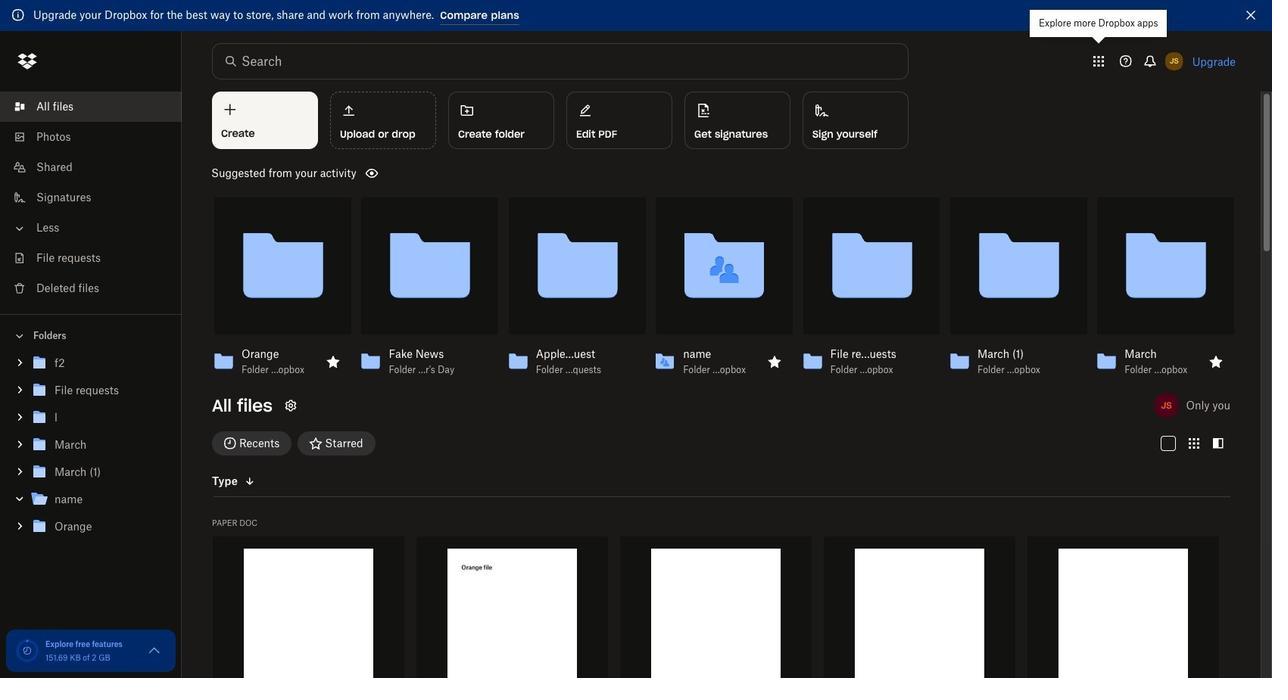 Task type: vqa. For each thing, say whether or not it's contained in the screenshot.
Search in folder "Dropbox" text field
yes



Task type: locate. For each thing, give the bounding box(es) containing it.
heading
[[212, 506, 1230, 534]]

dropbox image
[[12, 46, 42, 76]]

less image
[[12, 221, 27, 236]]

file, untitled (5).paper row
[[213, 537, 404, 678]]

group
[[0, 347, 182, 552]]

alert
[[0, 0, 1272, 31]]

list item
[[0, 92, 182, 122]]

file, untitled (4).paper row
[[416, 537, 608, 678]]

list
[[0, 83, 182, 314]]

folder settings image
[[282, 397, 300, 415]]

john smith (you) image
[[1153, 392, 1180, 419]]



Task type: describe. For each thing, give the bounding box(es) containing it.
Search in folder "Dropbox" text field
[[242, 52, 877, 70]]

quota usage progress bar
[[15, 639, 39, 663]]

file, untitled (3).paper row
[[620, 537, 812, 678]]

quota usage image
[[15, 639, 39, 663]]

file, untitled.paper row
[[1028, 537, 1219, 678]]

file, untitled (2).paper row
[[824, 537, 1015, 678]]



